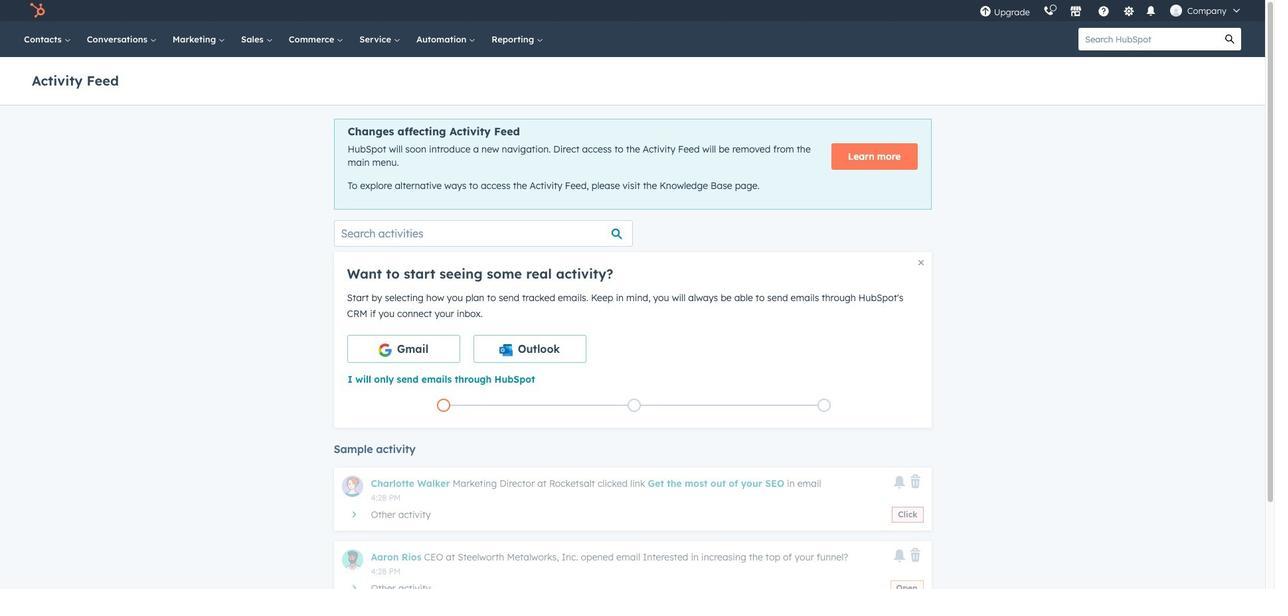 Task type: describe. For each thing, give the bounding box(es) containing it.
Search HubSpot search field
[[1078, 28, 1219, 50]]

onboarding.steps.sendtrackedemailingmail.title image
[[631, 403, 637, 410]]

close image
[[918, 260, 923, 265]]



Task type: vqa. For each thing, say whether or not it's contained in the screenshot.
Close icon
yes



Task type: locate. For each thing, give the bounding box(es) containing it.
list
[[348, 396, 919, 415]]

jacob simon image
[[1170, 5, 1182, 17]]

None checkbox
[[473, 335, 586, 363]]

menu
[[973, 0, 1249, 21]]

None checkbox
[[347, 335, 460, 363]]

Search activities search field
[[334, 220, 633, 247]]

onboarding.steps.finalstep.title image
[[821, 403, 828, 410]]

marketplaces image
[[1070, 6, 1082, 18]]



